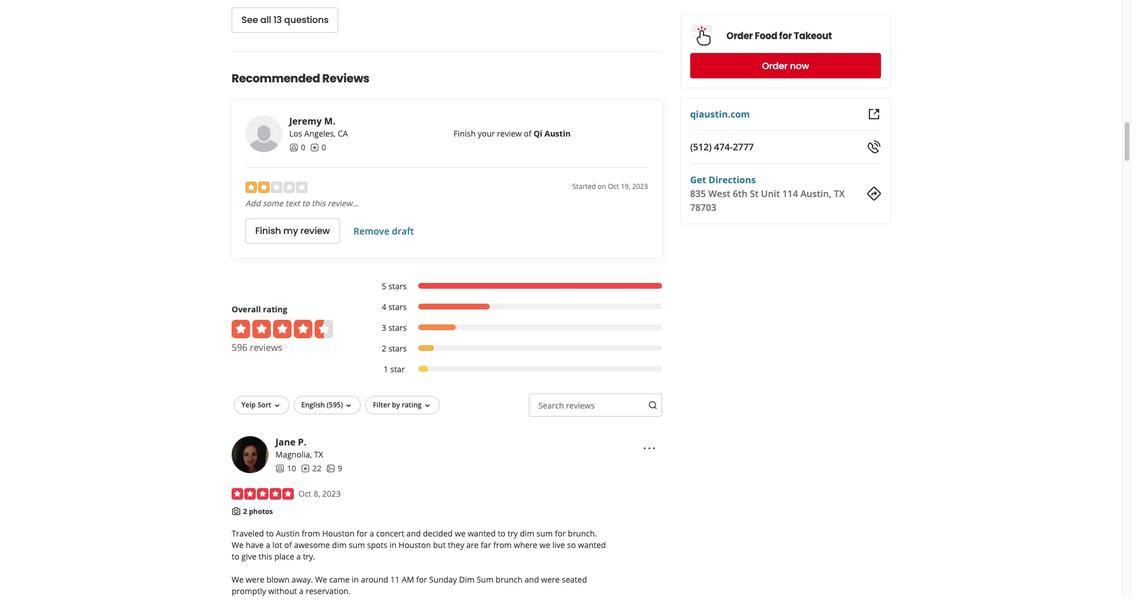 Task type: describe. For each thing, give the bounding box(es) containing it.
questions
[[284, 13, 329, 27]]

magnolia,
[[276, 449, 312, 460]]

1 were from the left
[[246, 574, 265, 585]]

m.
[[324, 115, 336, 127]]

austin,
[[801, 187, 832, 200]]

order for order now
[[762, 59, 788, 72]]

stars for 5 stars
[[389, 281, 407, 292]]

my
[[284, 224, 298, 238]]

1 vertical spatial wanted
[[578, 540, 606, 551]]

awesome
[[294, 540, 330, 551]]

yelp
[[242, 400, 256, 410]]

we up promptly
[[232, 574, 244, 585]]

stars for 4 stars
[[389, 301, 407, 312]]

jeremy
[[289, 115, 322, 127]]

(595)
[[327, 400, 343, 410]]

some
[[263, 198, 283, 209]]

started
[[573, 182, 596, 191]]

brunch
[[496, 574, 523, 585]]

we were blown away. we came in around 11 am for sunday dim sum brunch and were seated promptly without a reservation.
[[232, 574, 587, 597]]

photo of jane p. image
[[232, 436, 269, 473]]

2 for 2 photos
[[243, 507, 247, 517]]

4 stars
[[382, 301, 407, 312]]

1 horizontal spatial dim
[[520, 528, 535, 539]]

to left try
[[498, 528, 506, 539]]

qiaustin.com
[[691, 108, 750, 121]]

sum
[[477, 574, 494, 585]]

see all 13 questions
[[242, 13, 329, 27]]

west
[[709, 187, 731, 200]]

596
[[232, 341, 248, 354]]

22
[[312, 463, 322, 474]]

all
[[260, 13, 271, 27]]

for inside we were blown away. we came in around 11 am for sunday dim sum brunch and were seated promptly without a reservation.
[[416, 574, 427, 585]]

brunch.
[[568, 528, 597, 539]]

a left "try."
[[296, 551, 301, 562]]

recommended
[[232, 70, 320, 86]]

without
[[268, 586, 297, 597]]

lot
[[273, 540, 282, 551]]

where
[[514, 540, 538, 551]]

5 star rating image
[[232, 488, 294, 500]]

2 photos link
[[243, 507, 273, 517]]

remove draft
[[354, 225, 414, 237]]

remove draft button
[[354, 225, 414, 237]]

far
[[481, 540, 492, 551]]

austin inside traveled to austin from houston for a concert and decided we wanted to try dim sum for brunch. we have a lot of awesome dim sum spots in houston but they are far from where we live so wanted to give this place a try.
[[276, 528, 300, 539]]

now
[[790, 59, 810, 72]]

3
[[382, 322, 387, 333]]

draft
[[392, 225, 414, 237]]

and inside traveled to austin from houston for a concert and decided we wanted to try dim sum for brunch. we have a lot of awesome dim sum spots in houston but they are far from where we live so wanted to give this place a try.
[[407, 528, 421, 539]]

overall
[[232, 304, 261, 315]]

st
[[750, 187, 759, 200]]

16 chevron down v2 image for yelp sort
[[273, 401, 282, 410]]

traveled
[[232, 528, 264, 539]]

jane p. link
[[276, 436, 307, 448]]

2777
[[733, 141, 754, 153]]

2 0 from the left
[[322, 142, 326, 153]]

0 horizontal spatial from
[[302, 528, 320, 539]]

16 chevron down v2 image for filter by rating
[[423, 401, 432, 410]]

jane p. magnolia, tx
[[276, 436, 323, 460]]

order now
[[762, 59, 810, 72]]

(512) 474-2777
[[691, 141, 754, 153]]

0 vertical spatial austin
[[545, 128, 571, 139]]

add
[[246, 198, 261, 209]]

1 horizontal spatial we
[[540, 540, 551, 551]]

search image
[[648, 401, 658, 410]]

order for order food for takeout
[[727, 29, 753, 42]]

0 horizontal spatial oct
[[299, 488, 312, 499]]

menu image
[[643, 441, 657, 455]]

give
[[242, 551, 257, 562]]

angeles,
[[304, 128, 336, 139]]

english (595)
[[301, 400, 343, 410]]

filter reviews by 2 stars rating element
[[370, 343, 662, 355]]

finish my review link
[[246, 218, 340, 244]]

qiaustin.com link
[[691, 108, 750, 121]]

order now link
[[691, 53, 882, 78]]

24 phone v2 image
[[868, 140, 882, 154]]

to left give
[[232, 551, 240, 562]]

8,
[[314, 488, 320, 499]]

by
[[392, 400, 400, 410]]

am
[[402, 574, 414, 585]]

114
[[783, 187, 799, 200]]

have
[[246, 540, 264, 551]]

1 vertical spatial sum
[[349, 540, 365, 551]]

4
[[382, 301, 387, 312]]

get directions 835 west 6th st unit 114 austin, tx 78703
[[691, 174, 845, 214]]

takeout
[[794, 29, 832, 42]]

we up "reservation." on the bottom of the page
[[315, 574, 327, 585]]

finish for finish your review of qi austin
[[454, 128, 476, 139]]

1 0 from the left
[[301, 142, 306, 153]]

review for my
[[301, 224, 330, 238]]

0 vertical spatial this
[[312, 198, 326, 209]]

a left lot
[[266, 540, 270, 551]]

1 vertical spatial dim
[[332, 540, 347, 551]]

16 review v2 image for m.
[[310, 143, 319, 152]]

reservation.
[[306, 586, 351, 597]]

ca
[[338, 128, 348, 139]]

started on oct 19, 2023
[[573, 182, 648, 191]]

order food for takeout
[[727, 29, 832, 42]]

sunday
[[429, 574, 457, 585]]

stars for 3 stars
[[389, 322, 407, 333]]

0 vertical spatial of
[[524, 128, 532, 139]]

0 vertical spatial rating
[[263, 304, 288, 315]]

2 photos
[[243, 507, 273, 517]]

add some text to this review…
[[246, 198, 359, 209]]

16 camera v2 image
[[232, 507, 241, 516]]

this inside traveled to austin from houston for a concert and decided we wanted to try dim sum for brunch. we have a lot of awesome dim sum spots in houston but they are far from where we live so wanted to give this place a try.
[[259, 551, 272, 562]]

rating inside popup button
[[402, 400, 422, 410]]

tx inside get directions 835 west 6th st unit 114 austin, tx 78703
[[834, 187, 845, 200]]

filter by rating button
[[366, 396, 440, 414]]

sort
[[258, 400, 271, 410]]

but
[[433, 540, 446, 551]]

5 stars
[[382, 281, 407, 292]]



Task type: vqa. For each thing, say whether or not it's contained in the screenshot.
Add
yes



Task type: locate. For each thing, give the bounding box(es) containing it.
houston left but
[[399, 540, 431, 551]]

dim
[[459, 574, 475, 585]]

0 horizontal spatial this
[[259, 551, 272, 562]]

1 vertical spatial order
[[762, 59, 788, 72]]

0 horizontal spatial rating
[[263, 304, 288, 315]]

friends element down the 'los'
[[289, 142, 306, 153]]

1 horizontal spatial rating
[[402, 400, 422, 410]]

0 vertical spatial 16 friends v2 image
[[289, 143, 299, 152]]

0 vertical spatial wanted
[[468, 528, 496, 539]]

p.
[[298, 436, 307, 448]]

recommended reviews element
[[195, 51, 699, 597]]

promptly
[[232, 586, 266, 597]]

16 chevron down v2 image for english (595)
[[344, 401, 354, 410]]

16 chevron down v2 image inside "yelp sort" dropdown button
[[273, 401, 282, 410]]

tx right austin,
[[834, 187, 845, 200]]

reviews element containing 22
[[301, 463, 322, 474]]

16 review v2 image for p.
[[301, 464, 310, 473]]

2023 right the 19, at the top right of the page
[[633, 182, 648, 191]]

in right came at the bottom left of the page
[[352, 574, 359, 585]]

rating right by
[[402, 400, 422, 410]]

directions
[[709, 174, 756, 186]]

we
[[455, 528, 466, 539], [540, 540, 551, 551]]

dim right awesome
[[332, 540, 347, 551]]

24 directions v2 image
[[868, 187, 882, 201]]

text
[[286, 198, 300, 209]]

review
[[497, 128, 522, 139], [301, 224, 330, 238]]

this down have
[[259, 551, 272, 562]]

1 horizontal spatial 16 review v2 image
[[310, 143, 319, 152]]

traveled to austin from houston for a concert and decided we wanted to try dim sum for brunch. we have a lot of awesome dim sum spots in houston but they are far from where we live so wanted to give this place a try.
[[232, 528, 606, 562]]

1 horizontal spatial 2
[[382, 343, 387, 354]]

0 horizontal spatial wanted
[[468, 528, 496, 539]]

16 friends v2 image down the 'los'
[[289, 143, 299, 152]]

order
[[727, 29, 753, 42], [762, 59, 788, 72]]

2 horizontal spatial 16 chevron down v2 image
[[423, 401, 432, 410]]

yelp sort button
[[234, 396, 289, 414]]

835
[[691, 187, 706, 200]]

2 right 16 camera v2 icon
[[243, 507, 247, 517]]

1 horizontal spatial of
[[524, 128, 532, 139]]

yelp sort
[[242, 400, 271, 410]]

reviews element for m.
[[310, 142, 326, 153]]

1 horizontal spatial austin
[[545, 128, 571, 139]]

jane
[[276, 436, 296, 448]]

stars right 4
[[389, 301, 407, 312]]

1 vertical spatial reviews element
[[301, 463, 322, 474]]

are
[[467, 540, 479, 551]]

get
[[691, 174, 707, 186]]

wanted up far
[[468, 528, 496, 539]]

review right my
[[301, 224, 330, 238]]

and right the concert
[[407, 528, 421, 539]]

1 horizontal spatial in
[[390, 540, 397, 551]]

1 vertical spatial houston
[[399, 540, 431, 551]]

los
[[289, 128, 302, 139]]

4.5 star rating image
[[232, 320, 333, 338]]

filter by rating
[[373, 400, 422, 410]]

1 vertical spatial 2
[[243, 507, 247, 517]]

0 horizontal spatial order
[[727, 29, 753, 42]]

2 were from the left
[[541, 574, 560, 585]]

from down try
[[494, 540, 512, 551]]

0 vertical spatial 2023
[[633, 182, 648, 191]]

11
[[391, 574, 400, 585]]

we up they on the bottom left of the page
[[455, 528, 466, 539]]

0 down angeles,
[[322, 142, 326, 153]]

we left live
[[540, 540, 551, 551]]

0 horizontal spatial 2023
[[322, 488, 341, 499]]

2023
[[633, 182, 648, 191], [322, 488, 341, 499]]

16 chevron down v2 image inside english (595) dropdown button
[[344, 401, 354, 410]]

of
[[524, 128, 532, 139], [284, 540, 292, 551]]

0 vertical spatial tx
[[834, 187, 845, 200]]

a up spots on the left
[[370, 528, 374, 539]]

1 vertical spatial finish
[[255, 224, 281, 238]]

we
[[232, 540, 244, 551], [232, 574, 244, 585], [315, 574, 327, 585]]

2 stars
[[382, 343, 407, 354]]

0 vertical spatial friends element
[[289, 142, 306, 153]]

1 vertical spatial austin
[[276, 528, 300, 539]]

jeremy m. los angeles, ca
[[289, 115, 348, 139]]

rating up '4.5 star rating' image
[[263, 304, 288, 315]]

16 friends v2 image for jeremy m.
[[289, 143, 299, 152]]

1 horizontal spatial finish
[[454, 128, 476, 139]]

stars
[[389, 281, 407, 292], [389, 301, 407, 312], [389, 322, 407, 333], [389, 343, 407, 354]]

1 horizontal spatial reviews
[[566, 400, 595, 411]]

finish inside finish my review link
[[255, 224, 281, 238]]

reviews
[[322, 70, 370, 86]]

1 16 chevron down v2 image from the left
[[273, 401, 282, 410]]

for right the food
[[780, 29, 793, 42]]

2 stars from the top
[[389, 301, 407, 312]]

3 stars from the top
[[389, 322, 407, 333]]

qi
[[534, 128, 543, 139]]

1 horizontal spatial 16 friends v2 image
[[289, 143, 299, 152]]

tx up 22
[[314, 449, 323, 460]]

reviews element down angeles,
[[310, 142, 326, 153]]

spots
[[367, 540, 388, 551]]

were up promptly
[[246, 574, 265, 585]]

order left the now at the top of page
[[762, 59, 788, 72]]

around
[[361, 574, 389, 585]]

austin right qi
[[545, 128, 571, 139]]

wanted down "brunch."
[[578, 540, 606, 551]]

1 vertical spatial this
[[259, 551, 272, 562]]

2 for 2 stars
[[382, 343, 387, 354]]

review…
[[328, 198, 359, 209]]

1 horizontal spatial sum
[[537, 528, 553, 539]]

16 friends v2 image
[[289, 143, 299, 152], [276, 464, 285, 473]]

friends element for jane
[[276, 463, 296, 474]]

1 horizontal spatial from
[[494, 540, 512, 551]]

0 horizontal spatial review
[[301, 224, 330, 238]]

1 vertical spatial review
[[301, 224, 330, 238]]

filter
[[373, 400, 390, 410]]

0 vertical spatial finish
[[454, 128, 476, 139]]

english (595) button
[[294, 396, 361, 414]]

0 horizontal spatial 0
[[301, 142, 306, 153]]

0 horizontal spatial tx
[[314, 449, 323, 460]]

try
[[508, 528, 518, 539]]

0 vertical spatial review
[[497, 128, 522, 139]]

0 vertical spatial we
[[455, 528, 466, 539]]

reviews for 596 reviews
[[250, 341, 283, 354]]

1 vertical spatial oct
[[299, 488, 312, 499]]

10
[[287, 463, 296, 474]]

1 vertical spatial we
[[540, 540, 551, 551]]

0 horizontal spatial and
[[407, 528, 421, 539]]

filter reviews by 1 star rating element
[[370, 364, 662, 375]]

a
[[370, 528, 374, 539], [266, 540, 270, 551], [296, 551, 301, 562], [299, 586, 304, 597]]

see
[[242, 13, 258, 27]]

1 vertical spatial 16 review v2 image
[[301, 464, 310, 473]]

to
[[302, 198, 310, 209], [266, 528, 274, 539], [498, 528, 506, 539], [232, 551, 240, 562]]

1 vertical spatial rating
[[402, 400, 422, 410]]

stars up star
[[389, 343, 407, 354]]

1 vertical spatial 2023
[[322, 488, 341, 499]]

0 horizontal spatial 2
[[243, 507, 247, 517]]

english
[[301, 400, 325, 410]]

5
[[382, 281, 387, 292]]

food
[[755, 29, 778, 42]]

friends element containing 10
[[276, 463, 296, 474]]

remove
[[354, 225, 390, 237]]

0 vertical spatial in
[[390, 540, 397, 551]]

of right lot
[[284, 540, 292, 551]]

finish for finish my review
[[255, 224, 281, 238]]

sum left spots on the left
[[349, 540, 365, 551]]

friends element for jeremy
[[289, 142, 306, 153]]

1 horizontal spatial were
[[541, 574, 560, 585]]

0 horizontal spatial we
[[455, 528, 466, 539]]

0 horizontal spatial reviews
[[250, 341, 283, 354]]

blown
[[267, 574, 290, 585]]

oct left 8,
[[299, 488, 312, 499]]

tx
[[834, 187, 845, 200], [314, 449, 323, 460]]

review for your
[[497, 128, 522, 139]]

this left review…
[[312, 198, 326, 209]]

13
[[274, 13, 282, 27]]

for up live
[[555, 528, 566, 539]]

1 horizontal spatial and
[[525, 574, 539, 585]]

on
[[598, 182, 606, 191]]

of left qi
[[524, 128, 532, 139]]

in down the concert
[[390, 540, 397, 551]]

finish left your
[[454, 128, 476, 139]]

1 vertical spatial from
[[494, 540, 512, 551]]

1 horizontal spatial tx
[[834, 187, 845, 200]]

0 horizontal spatial were
[[246, 574, 265, 585]]

for up spots on the left
[[357, 528, 368, 539]]

overall rating
[[232, 304, 288, 315]]

  text field
[[530, 394, 662, 417]]

1 vertical spatial friends element
[[276, 463, 296, 474]]

a inside we were blown away. we came in around 11 am for sunday dim sum brunch and were seated promptly without a reservation.
[[299, 586, 304, 597]]

rating
[[263, 304, 288, 315], [402, 400, 422, 410]]

reviews element
[[310, 142, 326, 153], [301, 463, 322, 474]]

3 16 chevron down v2 image from the left
[[423, 401, 432, 410]]

1 horizontal spatial houston
[[399, 540, 431, 551]]

we inside traveled to austin from houston for a concert and decided we wanted to try dim sum for brunch. we have a lot of awesome dim sum spots in houston but they are far from where we live so wanted to give this place a try.
[[232, 540, 244, 551]]

review right your
[[497, 128, 522, 139]]

tx inside jane p. magnolia, tx
[[314, 449, 323, 460]]

search
[[539, 400, 564, 411]]

16 chevron down v2 image inside filter by rating popup button
[[423, 401, 432, 410]]

0 horizontal spatial dim
[[332, 540, 347, 551]]

16 chevron down v2 image right (595)
[[344, 401, 354, 410]]

1 horizontal spatial review
[[497, 128, 522, 139]]

oct right "on"
[[608, 182, 619, 191]]

596 reviews
[[232, 341, 283, 354]]

reviews right search
[[566, 400, 595, 411]]

were left seated
[[541, 574, 560, 585]]

0 horizontal spatial 16 friends v2 image
[[276, 464, 285, 473]]

24 external link v2 image
[[868, 107, 882, 121]]

reviews element for p.
[[301, 463, 322, 474]]

so
[[567, 540, 576, 551]]

0 vertical spatial oct
[[608, 182, 619, 191]]

reviews element right 10
[[301, 463, 322, 474]]

0 vertical spatial houston
[[322, 528, 355, 539]]

1 horizontal spatial wanted
[[578, 540, 606, 551]]

16 friends v2 image for jane p.
[[276, 464, 285, 473]]

we down traveled
[[232, 540, 244, 551]]

0 vertical spatial order
[[727, 29, 753, 42]]

0 vertical spatial 16 review v2 image
[[310, 143, 319, 152]]

1 horizontal spatial 0
[[322, 142, 326, 153]]

1 vertical spatial in
[[352, 574, 359, 585]]

0 down the 'los'
[[301, 142, 306, 153]]

0 horizontal spatial sum
[[349, 540, 365, 551]]

0 horizontal spatial in
[[352, 574, 359, 585]]

  text field inside recommended reviews element
[[530, 394, 662, 417]]

live
[[553, 540, 565, 551]]

2 16 chevron down v2 image from the left
[[344, 401, 354, 410]]

reviews down '4.5 star rating' image
[[250, 341, 283, 354]]

order left the food
[[727, 29, 753, 42]]

concert
[[376, 528, 405, 539]]

0 vertical spatial reviews element
[[310, 142, 326, 153]]

1 stars from the top
[[389, 281, 407, 292]]

1 vertical spatial tx
[[314, 449, 323, 460]]

9
[[338, 463, 342, 474]]

reviews element containing 0
[[310, 142, 326, 153]]

for right "am"
[[416, 574, 427, 585]]

16 review v2 image down angeles,
[[310, 143, 319, 152]]

1 vertical spatial and
[[525, 574, 539, 585]]

16 photos v2 image
[[326, 464, 336, 473]]

16 friends v2 image left 10
[[276, 464, 285, 473]]

1 vertical spatial 16 friends v2 image
[[276, 464, 285, 473]]

3 stars
[[382, 322, 407, 333]]

0 vertical spatial dim
[[520, 528, 535, 539]]

search reviews
[[539, 400, 595, 411]]

friends element containing 0
[[289, 142, 306, 153]]

1 horizontal spatial order
[[762, 59, 788, 72]]

stars for 2 stars
[[389, 343, 407, 354]]

1 horizontal spatial 16 chevron down v2 image
[[344, 401, 354, 410]]

filter reviews by 5 stars rating element
[[370, 281, 662, 292]]

1 vertical spatial of
[[284, 540, 292, 551]]

were
[[246, 574, 265, 585], [541, 574, 560, 585]]

0 vertical spatial sum
[[537, 528, 553, 539]]

to up lot
[[266, 528, 274, 539]]

16 review v2 image
[[310, 143, 319, 152], [301, 464, 310, 473]]

came
[[329, 574, 350, 585]]

16 chevron down v2 image right sort on the bottom left of page
[[273, 401, 282, 410]]

of inside traveled to austin from houston for a concert and decided we wanted to try dim sum for brunch. we have a lot of awesome dim sum spots in houston but they are far from where we live so wanted to give this place a try.
[[284, 540, 292, 551]]

1 horizontal spatial this
[[312, 198, 326, 209]]

they
[[448, 540, 465, 551]]

dim
[[520, 528, 535, 539], [332, 540, 347, 551]]

stars inside 'element'
[[389, 281, 407, 292]]

jeremy m. link
[[289, 115, 336, 127]]

2023 right 8,
[[322, 488, 341, 499]]

reviews for search reviews
[[566, 400, 595, 411]]

0 vertical spatial from
[[302, 528, 320, 539]]

stars right 3
[[389, 322, 407, 333]]

sum up live
[[537, 528, 553, 539]]

away.
[[292, 574, 313, 585]]

0 vertical spatial reviews
[[250, 341, 283, 354]]

0 horizontal spatial of
[[284, 540, 292, 551]]

and inside we were blown away. we came in around 11 am for sunday dim sum brunch and were seated promptly without a reservation.
[[525, 574, 539, 585]]

in inside traveled to austin from houston for a concert and decided we wanted to try dim sum for brunch. we have a lot of awesome dim sum spots in houston but they are far from where we live so wanted to give this place a try.
[[390, 540, 397, 551]]

1 horizontal spatial oct
[[608, 182, 619, 191]]

and right brunch
[[525, 574, 539, 585]]

austin up lot
[[276, 528, 300, 539]]

16 review v2 image left 22
[[301, 464, 310, 473]]

2 star rating image
[[246, 182, 308, 193]]

1
[[384, 364, 389, 375]]

photo of jeremy m. image
[[246, 115, 283, 152]]

finish left my
[[255, 224, 281, 238]]

(512)
[[691, 141, 712, 153]]

0 horizontal spatial 16 review v2 image
[[301, 464, 310, 473]]

place
[[275, 551, 294, 562]]

0 horizontal spatial houston
[[322, 528, 355, 539]]

0 horizontal spatial 16 chevron down v2 image
[[273, 401, 282, 410]]

see all 13 questions link
[[232, 7, 339, 33]]

stars right 5
[[389, 281, 407, 292]]

star
[[391, 364, 405, 375]]

filter reviews by 4 stars rating element
[[370, 301, 662, 313]]

in inside we were blown away. we came in around 11 am for sunday dim sum brunch and were seated promptly without a reservation.
[[352, 574, 359, 585]]

wanted
[[468, 528, 496, 539], [578, 540, 606, 551]]

photos element
[[326, 463, 342, 474]]

for
[[780, 29, 793, 42], [357, 528, 368, 539], [555, 528, 566, 539], [416, 574, 427, 585]]

19,
[[621, 182, 631, 191]]

houston up awesome
[[322, 528, 355, 539]]

2 down 3
[[382, 343, 387, 354]]

2
[[382, 343, 387, 354], [243, 507, 247, 517]]

photos
[[249, 507, 273, 517]]

0 vertical spatial 2
[[382, 343, 387, 354]]

16 chevron down v2 image
[[273, 401, 282, 410], [344, 401, 354, 410], [423, 401, 432, 410]]

your
[[478, 128, 495, 139]]

0 horizontal spatial austin
[[276, 528, 300, 539]]

1 vertical spatial reviews
[[566, 400, 595, 411]]

4 stars from the top
[[389, 343, 407, 354]]

friends element
[[289, 142, 306, 153], [276, 463, 296, 474]]

1 horizontal spatial 2023
[[633, 182, 648, 191]]

16 chevron down v2 image right filter by rating
[[423, 401, 432, 410]]

filter reviews by 3 stars rating element
[[370, 322, 662, 334]]

to right text
[[302, 198, 310, 209]]

0 horizontal spatial finish
[[255, 224, 281, 238]]

a down away. at left
[[299, 586, 304, 597]]

474-
[[715, 141, 733, 153]]

friends element down magnolia,
[[276, 463, 296, 474]]

unit
[[762, 187, 780, 200]]

0 vertical spatial and
[[407, 528, 421, 539]]

dim up where
[[520, 528, 535, 539]]

from up awesome
[[302, 528, 320, 539]]

1 star
[[384, 364, 405, 375]]



